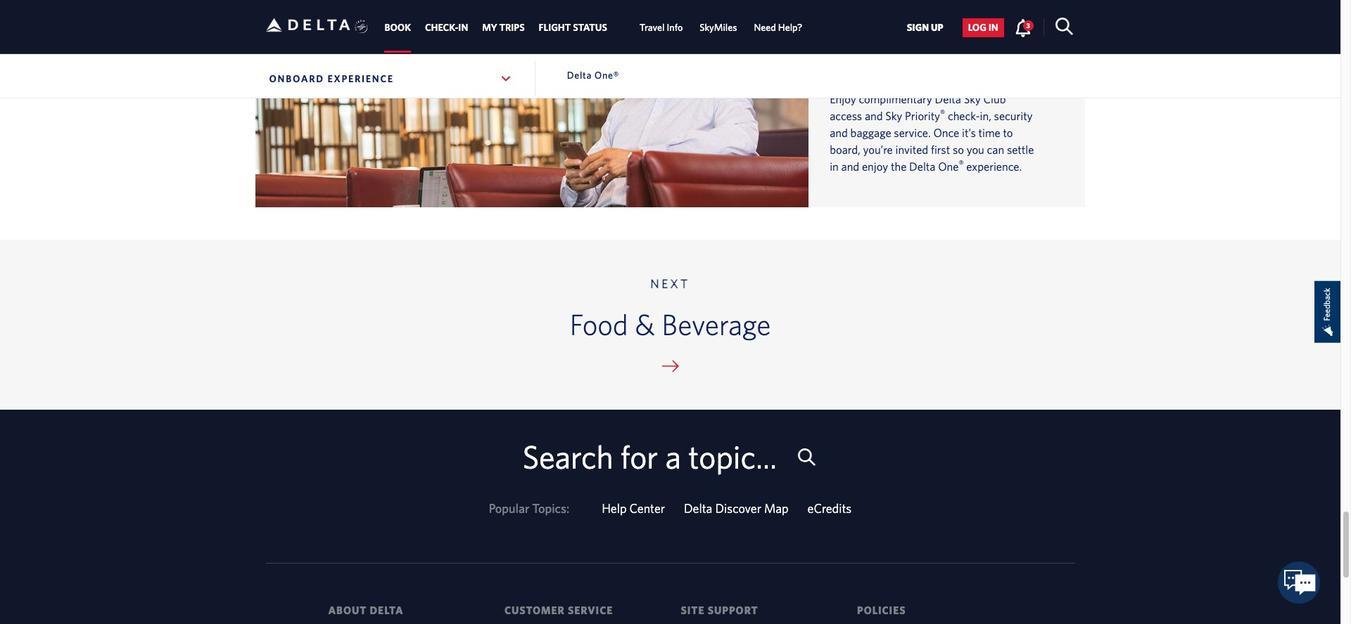 Task type: vqa. For each thing, say whether or not it's contained in the screenshot.
in,
yes



Task type: describe. For each thing, give the bounding box(es) containing it.
can
[[987, 143, 1004, 156]]

support
[[708, 605, 759, 617]]

access and sky priority ®
[[830, 107, 945, 122]]

trips
[[499, 22, 525, 33]]

ecredits link
[[808, 501, 852, 516]]

in inside check-in, security and baggage service. once it's time to board, you're invited first so you can settle in and enjoy the delta one
[[830, 160, 839, 173]]

delta discover map link
[[684, 501, 789, 516]]

popular topics:
[[489, 501, 569, 516]]

log
[[968, 22, 987, 33]]

check-
[[425, 22, 458, 33]]

delta discover map
[[684, 501, 789, 516]]

club
[[984, 92, 1006, 106]]

search
[[522, 438, 613, 475]]

beverage
[[662, 308, 771, 341]]

service.
[[894, 126, 931, 139]]

® inside "enjoy complimentary delta sky club ®"
[[1006, 91, 1011, 100]]

tab list containing book
[[378, 0, 811, 53]]

a
[[665, 438, 681, 475]]

security
[[994, 109, 1033, 122]]

search for a topic...
[[522, 438, 784, 475]]

customer service
[[505, 605, 613, 617]]

check-
[[948, 109, 980, 122]]

in
[[458, 22, 468, 33]]

priority
[[905, 109, 940, 122]]

onboard
[[269, 73, 324, 84]]

info
[[667, 22, 683, 33]]

message us image
[[1278, 563, 1321, 605]]

my trips
[[482, 22, 525, 33]]

travel info link
[[640, 15, 683, 40]]

sign up
[[907, 22, 944, 33]]

check-in
[[425, 22, 468, 33]]

sign up link
[[901, 18, 949, 37]]

travel info
[[640, 22, 683, 33]]

need help?
[[754, 22, 803, 33]]

once
[[933, 126, 959, 139]]

so
[[953, 143, 964, 156]]

® experience.
[[959, 158, 1022, 173]]

domestic
[[830, 39, 881, 53]]

log in
[[968, 22, 998, 33]]

onboard experience
[[269, 73, 394, 84]]

need
[[754, 22, 776, 33]]

delta one®
[[567, 70, 619, 81]]

to
[[1003, 126, 1013, 139]]

enjoy complimentary delta sky club ®
[[830, 91, 1011, 106]]

travel
[[640, 22, 665, 33]]

food & beverage
[[570, 308, 771, 341]]

delta left one®
[[567, 70, 592, 81]]

flight status
[[539, 22, 607, 33]]

sky inside the "access and sky priority ®"
[[886, 109, 903, 122]]

the
[[891, 160, 907, 173]]

3
[[1027, 21, 1030, 29]]

you're
[[863, 143, 893, 156]]

next
[[650, 276, 690, 291]]

settle
[[1007, 143, 1034, 156]]

check-in link
[[425, 15, 468, 40]]

book
[[385, 22, 411, 33]]

about delta
[[328, 605, 404, 617]]

sky inside "enjoy complimentary delta sky club ®"
[[964, 92, 981, 106]]

search for a topic... link
[[522, 438, 818, 478]]

flight status link
[[539, 15, 607, 40]]

skymiles link
[[700, 15, 737, 40]]

about
[[328, 605, 367, 617]]

center
[[630, 501, 665, 516]]

onboard experience button
[[266, 61, 516, 96]]

flight
[[539, 22, 571, 33]]

experience for onboard experience
[[328, 73, 394, 84]]

discover
[[715, 501, 761, 516]]



Task type: locate. For each thing, give the bounding box(es) containing it.
® up security
[[1006, 91, 1011, 100]]

enjoy
[[862, 160, 888, 173]]

experience down sign
[[884, 39, 944, 53]]

2 vertical spatial and
[[841, 160, 859, 173]]

need help? link
[[754, 15, 803, 40]]

®
[[1006, 91, 1011, 100], [940, 107, 945, 117], [959, 158, 964, 168]]

sky
[[964, 92, 981, 106], [886, 109, 903, 122]]

in right log
[[989, 22, 998, 33]]

log in button
[[963, 18, 1004, 37]]

1 vertical spatial in
[[830, 160, 839, 173]]

skymiles
[[700, 22, 737, 33]]

for
[[621, 438, 658, 475]]

sky down complimentary
[[886, 109, 903, 122]]

3 link
[[1015, 18, 1034, 37]]

&
[[635, 308, 655, 341]]

® inside "® experience."
[[959, 158, 964, 168]]

1 horizontal spatial experience
[[884, 39, 944, 53]]

2 vertical spatial ®
[[959, 158, 964, 168]]

experience inside dropdown button
[[328, 73, 394, 84]]

in down board,
[[830, 160, 839, 173]]

and inside the "access and sky priority ®"
[[865, 109, 883, 122]]

site
[[681, 605, 705, 617]]

board,
[[830, 143, 861, 156]]

first
[[931, 143, 950, 156]]

it's
[[962, 126, 976, 139]]

policies
[[857, 605, 906, 617]]

0 horizontal spatial sky
[[886, 109, 903, 122]]

delta up check-
[[935, 92, 961, 106]]

ecredits
[[808, 501, 852, 516]]

1 vertical spatial experience
[[328, 73, 394, 84]]

delta down invited
[[909, 160, 936, 173]]

popular
[[489, 501, 529, 516]]

invited
[[896, 143, 928, 156]]

in
[[989, 22, 998, 33], [830, 160, 839, 173]]

2 horizontal spatial ®
[[1006, 91, 1011, 100]]

site support
[[681, 605, 759, 617]]

delta inside check-in, security and baggage service. once it's time to board, you're invited first so you can settle in and enjoy the delta one
[[909, 160, 936, 173]]

0 horizontal spatial in
[[830, 160, 839, 173]]

and
[[865, 109, 883, 122], [830, 126, 848, 139], [841, 160, 859, 173]]

topics:
[[532, 501, 569, 516]]

service
[[568, 605, 613, 617]]

help
[[602, 501, 627, 516]]

0 horizontal spatial ®
[[940, 107, 945, 117]]

experience
[[884, 39, 944, 53], [328, 73, 394, 84]]

experience down "skyteam" image
[[328, 73, 394, 84]]

one®
[[595, 70, 619, 81]]

one
[[938, 160, 959, 173]]

map
[[764, 501, 789, 516]]

sign
[[907, 22, 929, 33]]

0 vertical spatial in
[[989, 22, 998, 33]]

customer
[[505, 605, 565, 617]]

time
[[979, 126, 1001, 139]]

and up baggage
[[865, 109, 883, 122]]

help center link
[[602, 501, 665, 516]]

® inside the "access and sky priority ®"
[[940, 107, 945, 117]]

1 vertical spatial sky
[[886, 109, 903, 122]]

1 horizontal spatial sky
[[964, 92, 981, 106]]

1 horizontal spatial ®
[[959, 158, 964, 168]]

1 vertical spatial and
[[830, 126, 848, 139]]

delta right about
[[370, 605, 404, 617]]

domestic experience
[[830, 39, 944, 53]]

up
[[931, 22, 944, 33]]

my trips link
[[482, 15, 525, 40]]

my
[[482, 22, 497, 33]]

tab list
[[378, 0, 811, 53]]

skyteam image
[[355, 5, 368, 49]]

check-in, security and baggage service. once it's time to board, you're invited first so you can settle in and enjoy the delta one
[[830, 109, 1034, 173]]

delta inside "enjoy complimentary delta sky club ®"
[[935, 92, 961, 106]]

1 horizontal spatial in
[[989, 22, 998, 33]]

status
[[573, 22, 607, 33]]

and up board,
[[830, 126, 848, 139]]

complimentary
[[859, 92, 932, 106]]

access
[[830, 109, 862, 122]]

0 vertical spatial sky
[[964, 92, 981, 106]]

book link
[[385, 15, 411, 40]]

delta air lines image
[[266, 3, 350, 47]]

0 horizontal spatial experience
[[328, 73, 394, 84]]

and down board,
[[841, 160, 859, 173]]

0 vertical spatial ®
[[1006, 91, 1011, 100]]

® down so
[[959, 158, 964, 168]]

in inside 'button'
[[989, 22, 998, 33]]

baggage
[[851, 126, 891, 139]]

enjoy
[[830, 92, 856, 106]]

help center
[[602, 501, 665, 516]]

food
[[570, 308, 628, 341]]

you
[[967, 143, 984, 156]]

delta left the discover on the right bottom of the page
[[684, 501, 713, 516]]

topic...
[[689, 438, 777, 475]]

0 vertical spatial experience
[[884, 39, 944, 53]]

experience for domestic experience
[[884, 39, 944, 53]]

experience.
[[967, 160, 1022, 173]]

® up once
[[940, 107, 945, 117]]

1 vertical spatial ®
[[940, 107, 945, 117]]

help?
[[778, 22, 803, 33]]

0 vertical spatial and
[[865, 109, 883, 122]]

sky up check-
[[964, 92, 981, 106]]



